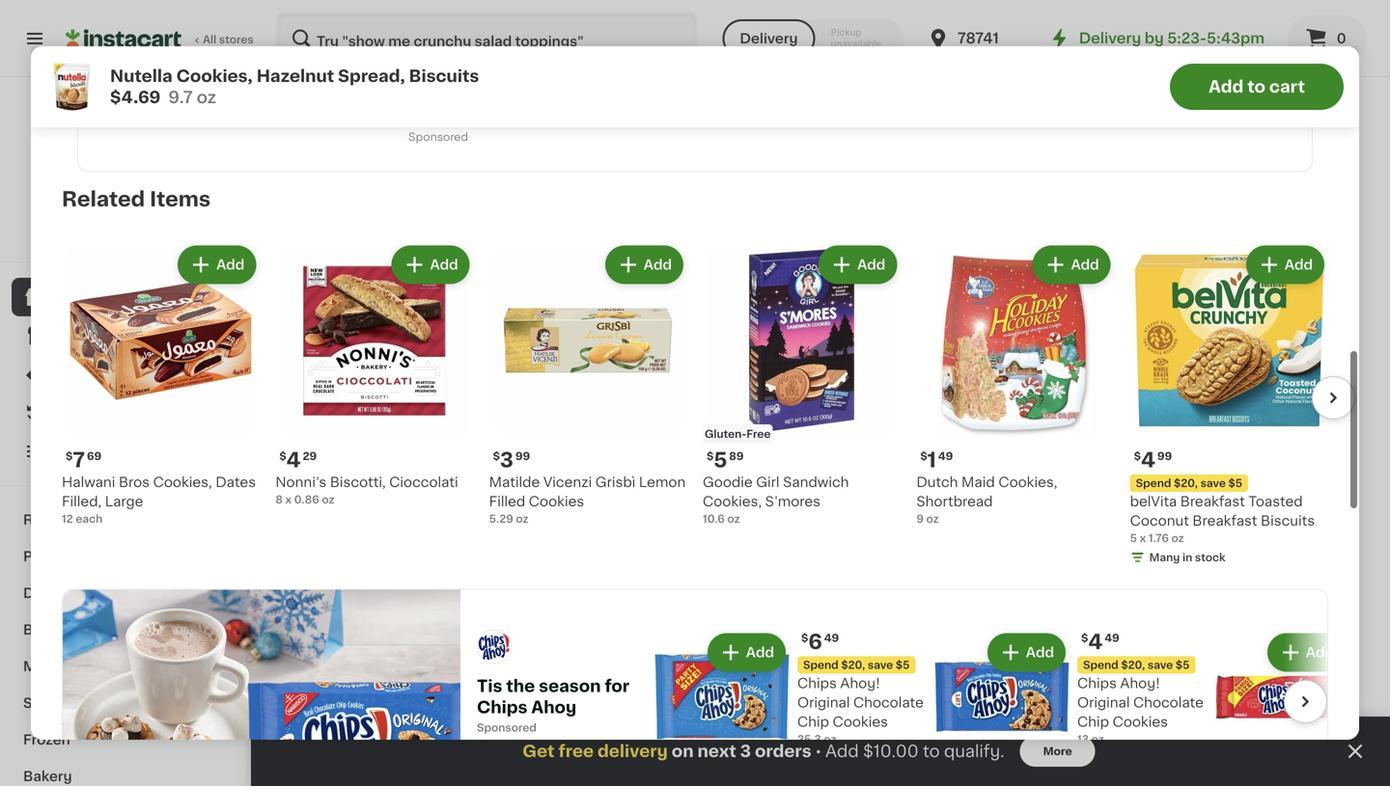 Task type: describe. For each thing, give the bounding box(es) containing it.
2,
[[518, 31, 528, 42]]

beverages
[[23, 624, 97, 637]]

ground inside h-e-b 96/4 extra lean ground beef
[[469, 781, 520, 787]]

8 inside nonni's biscotti, cioccolati 8 x 0.86 oz
[[275, 495, 283, 505]]

cookies, inside goodie girl sandwich cookies, s'mores 10.6 oz
[[703, 495, 762, 509]]

$ inside $ 6 48 each (est.)
[[293, 737, 301, 747]]

save for $ 4 99
[[1200, 478, 1226, 489]]

48
[[316, 737, 331, 747]]

snacks for snacks
[[290, 115, 368, 135]]

oz inside 5 emmy's organics emmy's organic*s chocolate chip brownie snaps 3.35 oz
[[435, 118, 448, 128]]

instacart logo image
[[66, 27, 181, 50]]

nsored
[[498, 723, 537, 734]]

entenmann's
[[828, 394, 917, 408]]

$ inside $ 6 39
[[293, 351, 301, 361]]

for inside nutella & go snack packs, chocolate hazelnut spread with breadsticks, bulk snacks for kids
[[1240, 452, 1258, 466]]

h- for h-e-b 85% lean grass fed ground beef
[[649, 761, 666, 775]]

muffins
[[936, 414, 988, 427]]

b for h-e-b sea salt select ingredients pita chips 8 oz
[[1039, 375, 1049, 389]]

$ inside $ 15 19
[[1191, 737, 1198, 747]]

lean inside h-e-b 85% lean grass fed ground beef
[[726, 761, 759, 775]]

6 inside skinnypop popcorn skinnypack original 6 each
[[469, 413, 476, 424]]

satisfaction
[[81, 234, 146, 245]]

biscuits inside nutella cookies, hazelnut spread, biscuits 9.7 oz
[[649, 414, 703, 427]]

add inside the add to cart button
[[1209, 79, 1244, 95]]

3 for h-
[[1019, 350, 1032, 370]]

oz inside "matilde vicenzi grisbì lemon filled cookies 5.29 oz"
[[516, 514, 529, 524]]

59 for 7
[[1212, 351, 1227, 361]]

halwani
[[62, 476, 115, 489]]

toasted
[[1248, 495, 1303, 509]]

5 inside the belvita breakfast toasted coconut breakfast biscuits 5 x 1.76 oz
[[1130, 533, 1137, 544]]

6 for $ 6 99
[[839, 736, 853, 756]]

13
[[1077, 734, 1089, 745]]

save inside button
[[530, 31, 556, 42]]

8 left 11 at the bottom of the page
[[480, 736, 494, 756]]

item carousel region containing 7
[[35, 234, 1355, 582]]

$6.48 each (estimated) element
[[290, 733, 454, 758]]

x inside the belvita breakfast toasted coconut breakfast biscuits 5 x 1.76 oz
[[1140, 533, 1146, 544]]

$ inside $ 5 59
[[1012, 737, 1019, 747]]

original inside skinnypop popcorn skinnypack original 6 each
[[551, 394, 603, 408]]

many in stock inside item carousel region
[[1149, 552, 1225, 563]]

chuck
[[1008, 781, 1051, 787]]

dairy & eggs
[[23, 587, 113, 600]]

beverages link
[[12, 612, 235, 649]]

29
[[303, 451, 317, 462]]

spend $20, save $5 up "belvita"
[[1136, 478, 1242, 489]]

doritos tortilla chips, nacho cheese flavored, party size 14.5 oz
[[290, 375, 435, 443]]

nutella & go snack packs, chocolate hazelnut spread with breadsticks, bulk snacks for kids
[[1187, 375, 1332, 466]]

$ 5 89
[[707, 450, 744, 470]]

4 up nutella cookies, hazelnut spread, biscuits 9.7 oz
[[660, 350, 674, 370]]

oz inside 4 nutella cookies, hazelnut spread, biscuits 9.7 oz
[[120, 98, 132, 109]]

$ inside $ 4 99
[[1134, 451, 1141, 462]]

cookies inside "matilde vicenzi grisbì lemon filled cookies 5.29 oz"
[[529, 495, 584, 509]]

view more for 6
[[1149, 504, 1222, 518]]

many in stock up see eligible items button
[[309, 25, 385, 35]]

eligible
[[313, 68, 353, 78]]

delivery by 5:23-5:43pm
[[1079, 31, 1265, 45]]

3 inside treatment tracker modal dialog
[[740, 744, 751, 760]]

cookies for 6
[[833, 716, 888, 729]]

e- for h-e-b 80/20 ground chuck
[[1025, 761, 1039, 775]]

free
[[558, 744, 594, 760]]

each inside "halwani bros cookies, dates filled, large 12 each"
[[76, 514, 103, 524]]

buy any 2, save $1
[[471, 31, 570, 42]]

h- for h-e-b 96/4 extra lean ground beef
[[469, 761, 486, 775]]

1
[[927, 450, 936, 470]]

e- for h-e-b sea salt select ingredients pita chips 8 oz
[[1025, 375, 1039, 389]]

85%
[[693, 761, 723, 775]]

view more button for 4
[[1142, 106, 1243, 144]]

all stores
[[203, 34, 254, 45]]

party
[[355, 414, 391, 427]]

cioccolati
[[389, 476, 458, 489]]

9.7 for 4
[[101, 98, 117, 109]]

nacho
[[290, 394, 334, 408]]

6 up skinnypop
[[480, 350, 494, 370]]

stock up $1
[[534, 5, 565, 16]]

b for h-e-b 80/20 ground chuck
[[1039, 761, 1049, 775]]

6 for $ 6 39
[[301, 350, 314, 370]]

39 inside 6 39
[[496, 351, 510, 361]]

& for snacks
[[77, 697, 88, 710]]

tis
[[477, 678, 502, 695]]

dutch
[[916, 476, 958, 489]]

$ 7 59
[[1191, 350, 1227, 370]]

belvita
[[1130, 495, 1177, 509]]

add inside treatment tracker modal dialog
[[825, 744, 859, 760]]

$ inside $ 8 19
[[653, 737, 660, 747]]

snack
[[1277, 375, 1318, 389]]

view for 4
[[1149, 118, 1183, 132]]

69 for nutella
[[676, 351, 691, 361]]

$ 5 59
[[1012, 736, 1049, 756]]

bulk
[[1274, 433, 1303, 447]]

e- for h-e-b 96/4 extra lean ground beef
[[486, 761, 501, 775]]

packs,
[[1187, 394, 1231, 408]]

popcorn
[[545, 375, 602, 389]]

matilde vicenzi grisbì lemon filled cookies 5.29 oz
[[489, 476, 686, 524]]

go
[[1253, 375, 1273, 389]]

bites
[[828, 414, 863, 427]]

each inside $ 6 48 each (est.)
[[339, 734, 377, 750]]

& for nutella
[[1239, 375, 1250, 389]]

$ inside $ 6 99
[[832, 737, 839, 747]]

oz inside chips ahoy! original chocolate chip cookies 25.3 oz
[[824, 734, 836, 745]]

10.6
[[703, 514, 725, 524]]

8 up fed
[[660, 736, 674, 756]]

1 vertical spatial breakfast
[[1193, 514, 1257, 528]]

$ 3 99
[[493, 450, 530, 470]]

spread
[[1251, 414, 1299, 427]]

frozen link
[[12, 722, 235, 759]]

delivery for delivery
[[740, 32, 798, 45]]

$ inside $ 7 59
[[1191, 351, 1198, 361]]

more button
[[1020, 737, 1095, 767]]

spread, inside 4 nutella cookies, hazelnut spread, biscuits 9.7 oz
[[101, 80, 153, 93]]

$8.11 each (estimated) element
[[469, 733, 633, 758]]

e- for h-e-b 85% lean grass fed ground beef
[[666, 761, 680, 775]]

skinnypop popcorn skinnypack original 6 each
[[469, 375, 603, 424]]

each inside skinnypop popcorn skinnypack original 6 each
[[479, 413, 506, 424]]

spend inside item carousel region
[[1136, 478, 1171, 489]]

ground inside h-e-b 80/20 ground chuck
[[1097, 761, 1148, 775]]

biscuits inside the belvita breakfast toasted coconut breakfast biscuits 5 x 1.76 oz
[[1261, 514, 1315, 528]]

1 many in stock button from the left
[[469, 0, 633, 22]]

snacks for snacks & candy
[[23, 697, 74, 710]]

see
[[290, 68, 310, 78]]

5 inside 5 emmy's organics emmy's organic*s chocolate chip brownie snaps 3.35 oz
[[420, 35, 433, 55]]

oz inside nonni's biscotti, cioccolati 8 x 0.86 oz
[[322, 495, 335, 505]]

beef inside h-e-b 96/4 extra lean ground beef
[[523, 781, 555, 787]]

9.7 for nutella
[[168, 89, 193, 106]]

3 for matilde
[[500, 450, 513, 470]]

lean inside h-e-b 96/4 extra lean ground beef
[[587, 761, 620, 775]]

view more for 4
[[1149, 118, 1222, 132]]

product group containing 3
[[489, 242, 687, 527]]

goodie girl sandwich cookies, s'mores 10.6 oz
[[703, 476, 849, 524]]

ahoy! for 6
[[840, 677, 880, 691]]

0 horizontal spatial beef
[[290, 501, 340, 521]]

eggs
[[79, 587, 113, 600]]

0
[[1337, 32, 1346, 45]]

belvita breakfast toasted coconut breakfast biscuits 5 x 1.76 oz
[[1130, 495, 1315, 544]]

1 emmy's from the left
[[409, 60, 462, 74]]

chips ahoy! original chocolate chip cookies 25.3 oz
[[797, 677, 924, 745]]

chips inside tis the season for chips ahoy spo nsored
[[477, 700, 527, 716]]

4 up chips ahoy! original chocolate chip cookies 13 oz
[[1088, 632, 1103, 652]]

buy any 2, save $1 button
[[469, 29, 633, 61]]

produce link
[[12, 539, 235, 575]]

ct
[[838, 433, 849, 443]]

oz inside goodie girl sandwich cookies, s'mores 10.6 oz
[[727, 514, 740, 524]]

season
[[539, 678, 601, 695]]

$20, for chips ahoy! original chocolate chip cookies 13 oz
[[1121, 660, 1145, 671]]

oz right 15.4
[[314, 5, 327, 16]]

spo
[[477, 723, 498, 734]]

doritos
[[290, 375, 340, 389]]

2 many in stock button from the left
[[649, 0, 813, 22]]

related items
[[62, 189, 211, 209]]

2 emmy's from the left
[[531, 60, 585, 74]]

many in stock up delivery button at right top
[[668, 5, 744, 16]]

organic*s
[[409, 80, 476, 93]]

on
[[672, 744, 694, 760]]

$ inside $ 8 11
[[473, 737, 480, 747]]

h- for h-e-b 80/20 ground chuck
[[1008, 761, 1025, 775]]

view more button for 6
[[1142, 492, 1243, 531]]

$ inside the $ 4 49
[[1081, 633, 1088, 644]]

hazelnut inside 4 nutella cookies, hazelnut spread, biscuits 9.7 oz
[[215, 60, 276, 74]]

spend for chips ahoy! original chocolate chip cookies 13 oz
[[1083, 660, 1118, 671]]

to inside button
[[1247, 79, 1265, 95]]

4 up "belvita"
[[1141, 450, 1155, 470]]

4 left 29
[[286, 450, 301, 470]]

treatment tracker modal dialog
[[251, 717, 1390, 787]]

9
[[916, 514, 924, 524]]

dairy & eggs link
[[12, 575, 235, 612]]

$ 4 69 for nutella cookies, hazelnut spread, biscuits
[[653, 350, 691, 370]]

h-e-b sea salt select ingredients pita chips 8 oz
[[1008, 375, 1157, 424]]

$5 for chips ahoy! original chocolate chip cookies 13 oz
[[1176, 660, 1190, 671]]

$ 4 69 for entenmann's entenmann's little bites blueberry muffins
[[832, 350, 870, 370]]

cookies, inside "halwani bros cookies, dates filled, large 12 each"
[[153, 476, 212, 489]]

buy it again
[[54, 406, 136, 420]]

nutella for nutella cookies, hazelnut spread, biscuits 9.7 oz
[[649, 375, 697, 389]]

$4.69
[[110, 89, 161, 106]]

each down nsored
[[513, 734, 551, 750]]

lists link
[[12, 432, 235, 471]]

1 vertical spatial sponsored badge image
[[409, 132, 467, 143]]

hazelnut inside nutella cookies, hazelnut spread, biscuits $4.69 9.7 oz
[[256, 68, 334, 84]]

2 horizontal spatial $20,
[[1174, 478, 1198, 489]]

nutella cookies, hazelnut spread, biscuits $4.69 9.7 oz
[[110, 68, 479, 106]]

related
[[62, 189, 145, 209]]

chip for 4
[[1077, 716, 1109, 729]]

49 for 6
[[824, 633, 839, 644]]

oz inside the belvita breakfast toasted coconut breakfast biscuits 5 x 1.76 oz
[[1171, 533, 1184, 544]]

$ 4 49
[[1081, 632, 1119, 652]]

the
[[506, 678, 535, 695]]

chips inside chips ahoy! original chocolate chip cookies 13 oz
[[1077, 677, 1117, 691]]

chocolate inside 5 emmy's organics emmy's organic*s chocolate chip brownie snaps 3.35 oz
[[480, 80, 550, 93]]

stock down the belvita breakfast toasted coconut breakfast biscuits 5 x 1.76 oz
[[1195, 552, 1225, 563]]

15
[[1198, 736, 1221, 756]]

6 39
[[480, 350, 510, 370]]

chip for 6
[[797, 716, 829, 729]]

$ inside $ 4 29
[[279, 451, 286, 462]]

15.4 oz
[[290, 5, 327, 16]]

$ inside $ 3 99
[[493, 451, 500, 462]]

product group containing 1
[[916, 242, 1115, 527]]

meat
[[23, 660, 59, 674]]

chocolate inside chips ahoy! original chocolate chip cookies 13 oz
[[1133, 696, 1204, 710]]

buy it again link
[[12, 394, 235, 432]]

(est.) inside $8.11 each (estimated) element
[[555, 734, 596, 750]]

for inside tis the season for chips ahoy spo nsored
[[605, 678, 629, 695]]

cookies, inside 4 nutella cookies, hazelnut spread, biscuits 9.7 oz
[[153, 60, 212, 74]]

recipes link
[[12, 502, 235, 539]]

lists
[[54, 445, 87, 459]]

biscuits inside nutella cookies, hazelnut spread, biscuits $4.69 9.7 oz
[[409, 68, 479, 84]]

39 inside $ 6 39
[[316, 351, 331, 361]]

select
[[1111, 375, 1154, 389]]

save for $ 4 49
[[1148, 660, 1173, 671]]

beef inside h-e-b 85% lean grass fed ground beef
[[732, 781, 764, 787]]

in inside item carousel region
[[1183, 552, 1192, 563]]

x inside nonni's biscotti, cioccolati 8 x 0.86 oz
[[285, 495, 292, 505]]

product group containing 15
[[1187, 561, 1351, 787]]

$ inside $ 7 69
[[66, 451, 73, 462]]

deals
[[54, 368, 94, 381]]

e- for h-e-b
[[119, 192, 134, 206]]

hazelnut inside nutella & go snack packs, chocolate hazelnut spread with breadsticks, bulk snacks for kids
[[1187, 414, 1248, 427]]

(est.) inside $ 6 48 each (est.)
[[381, 734, 422, 750]]

more for 6
[[1186, 504, 1222, 518]]

chip inside 5 emmy's organics emmy's organic*s chocolate chip brownie snaps 3.35 oz
[[554, 80, 585, 93]]

5.29
[[489, 514, 513, 524]]



Task type: vqa. For each thing, say whether or not it's contained in the screenshot.
Staples 'Delivery'
no



Task type: locate. For each thing, give the bounding box(es) containing it.
buy inside button
[[471, 31, 493, 42]]

1 view more button from the top
[[1142, 106, 1243, 144]]

$5
[[1228, 478, 1242, 489], [896, 660, 910, 671], [1176, 660, 1190, 671]]

delivery for delivery by 5:23-5:43pm
[[1079, 31, 1141, 45]]

snacks inside nutella & go snack packs, chocolate hazelnut spread with breadsticks, bulk snacks for kids
[[1187, 452, 1236, 466]]

oz right •
[[824, 734, 836, 745]]

$20, up chips ahoy! original chocolate chip cookies 13 oz
[[1121, 660, 1145, 671]]

for right season
[[605, 678, 629, 695]]

e- up 100% satisfaction guarantee button on the left of the page
[[119, 192, 134, 206]]

1 horizontal spatial emmy's
[[531, 60, 585, 74]]

2 more from the top
[[1186, 504, 1222, 518]]

8 left 0.86
[[275, 495, 283, 505]]

1 horizontal spatial 99
[[855, 737, 870, 747]]

$20, up "belvita"
[[1174, 478, 1198, 489]]

1 horizontal spatial ground
[[678, 781, 729, 787]]

2 horizontal spatial 69
[[856, 351, 870, 361]]

coconut
[[1130, 514, 1189, 528]]

oz inside doritos tortilla chips, nacho cheese flavored, party size 14.5 oz
[[314, 433, 327, 443]]

1 horizontal spatial 19
[[1223, 737, 1235, 747]]

7 up packs,
[[1198, 350, 1211, 370]]

original for 6
[[797, 696, 850, 710]]

item carousel region containing snacks
[[290, 106, 1351, 477]]

0 horizontal spatial cookies
[[529, 495, 584, 509]]

0 horizontal spatial spend
[[803, 660, 839, 671]]

12
[[62, 514, 73, 524]]

0 vertical spatial sponsored badge image
[[828, 20, 887, 31]]

$ 3 89
[[1012, 350, 1049, 370]]

69 for entenmann's
[[856, 351, 870, 361]]

lean down get free delivery on next 3 orders • add $10.00 to qualify.
[[726, 761, 759, 775]]

1 horizontal spatial sponsored badge image
[[828, 20, 887, 31]]

1 vertical spatial for
[[605, 678, 629, 695]]

again
[[98, 406, 136, 420]]

$5 for chips ahoy! original chocolate chip cookies 25.3 oz
[[896, 660, 910, 671]]

e- down on
[[666, 761, 680, 775]]

nutella inside 4 nutella cookies, hazelnut spread, biscuits 9.7 oz
[[101, 60, 149, 74]]

buy for buy it again
[[54, 406, 81, 420]]

original up the 13
[[1077, 696, 1130, 710]]

2 horizontal spatial 49
[[1105, 633, 1119, 644]]

orders
[[755, 744, 811, 760]]

1 horizontal spatial 69
[[676, 351, 691, 361]]

e- inside h-e-b 96/4 extra lean ground beef
[[486, 761, 501, 775]]

holiday ca! image
[[63, 590, 460, 787]]

78741
[[958, 31, 999, 45]]

1 horizontal spatial 9.7
[[168, 89, 193, 106]]

ground inside h-e-b 85% lean grass fed ground beef
[[678, 781, 729, 787]]

6 for $ 6 49
[[808, 632, 822, 652]]

h-e-b
[[102, 192, 144, 206]]

snacks down nutella cookies, hazelnut spread, biscuits $4.69 9.7 oz
[[290, 115, 368, 135]]

beef down 96/4 in the left of the page
[[523, 781, 555, 787]]

2 ahoy! from the left
[[1120, 677, 1160, 691]]

2 vertical spatial 3
[[740, 744, 751, 760]]

1 $ 4 69 from the left
[[653, 350, 691, 370]]

oz right 10.6
[[727, 514, 740, 524]]

cookies, inside dutch maid cookies, shortbread 9 oz
[[998, 476, 1057, 489]]

0 horizontal spatial spread,
[[101, 80, 153, 93]]

oz right the 13
[[1091, 734, 1104, 745]]

1 horizontal spatial lean
[[726, 761, 759, 775]]

6 left 48
[[301, 736, 314, 756]]

emmy's up organic*s
[[409, 60, 462, 74]]

6 for $ 6 48 each (est.)
[[301, 736, 314, 756]]

ahoy!
[[840, 677, 880, 691], [1120, 677, 1160, 691]]

delivery
[[598, 744, 668, 760]]

99 right •
[[855, 737, 870, 747]]

89 inside $ 5 89
[[729, 451, 744, 462]]

& for meat
[[62, 660, 73, 674]]

1 vertical spatial x
[[1140, 533, 1146, 544]]

1 (est.) from the left
[[381, 734, 422, 750]]

100% satisfaction guarantee button
[[30, 228, 216, 247]]

lean down free
[[587, 761, 620, 775]]

19 for 8
[[676, 737, 688, 747]]

hazelnut inside nutella cookies, hazelnut spread, biscuits 9.7 oz
[[649, 394, 709, 408]]

$ 6 99
[[832, 736, 870, 756]]

1 horizontal spatial beef
[[523, 781, 555, 787]]

80/20
[[1052, 761, 1094, 775]]

1 vertical spatial view more button
[[1142, 492, 1243, 531]]

free for gluten-free
[[746, 429, 771, 440]]

69 for halwani
[[87, 451, 101, 462]]

19 for 15
[[1223, 737, 1235, 747]]

1 horizontal spatial snacks
[[290, 115, 368, 135]]

99 inside $ 3 99
[[515, 451, 530, 462]]

h- up 100% satisfaction guarantee button on the left of the page
[[102, 192, 119, 206]]

spend up "belvita"
[[1136, 478, 1171, 489]]

halwani bros cookies, dates filled, large 12 each
[[62, 476, 256, 524]]

1 ahoy! from the left
[[840, 677, 880, 691]]

0 vertical spatial x
[[285, 495, 292, 505]]

b for h-e-b 96/4 extra lean ground beef
[[501, 761, 510, 775]]

19 inside $ 8 19
[[676, 737, 688, 747]]

5 inside entenmann's entenmann's little bites blueberry muffins 5 ct
[[828, 433, 835, 443]]

nonni's biscotti, cioccolati 8 x 0.86 oz
[[275, 476, 458, 505]]

item carousel region containing beef
[[290, 492, 1351, 787]]

0 vertical spatial to
[[1247, 79, 1265, 95]]

chocolate inside nutella & go snack packs, chocolate hazelnut spread with breadsticks, bulk snacks for kids
[[1235, 394, 1305, 408]]

19 left next
[[676, 737, 688, 747]]

skinnypop
[[469, 375, 541, 389]]

x
[[285, 495, 292, 505], [1140, 533, 1146, 544]]

chip inside chips ahoy! original chocolate chip cookies 25.3 oz
[[797, 716, 829, 729]]

0 horizontal spatial snacks
[[23, 697, 74, 710]]

4 nutella cookies, hazelnut spread, biscuits 9.7 oz
[[101, 35, 276, 109]]

ground down '85%'
[[678, 781, 729, 787]]

recipes
[[23, 514, 80, 527]]

to inside treatment tracker modal dialog
[[923, 744, 940, 760]]

cheese
[[337, 394, 390, 408]]

1 vertical spatial more
[[1186, 504, 1222, 518]]

1 horizontal spatial spend
[[1083, 660, 1118, 671]]

hazelnut down 15.4
[[256, 68, 334, 84]]

$ 4 69 up entenmann's
[[832, 350, 870, 370]]

extra
[[549, 761, 584, 775]]

1 39 from the left
[[316, 351, 331, 361]]

1 vertical spatial to
[[923, 744, 940, 760]]

7 for halwani bros cookies, dates filled, large
[[73, 450, 85, 470]]

items
[[150, 189, 211, 209]]

add
[[1209, 79, 1244, 95], [216, 258, 245, 272], [430, 258, 458, 272], [644, 258, 672, 272], [857, 258, 886, 272], [1071, 258, 1099, 272], [1285, 258, 1313, 272], [410, 578, 438, 591], [590, 578, 618, 591], [769, 578, 797, 591], [949, 578, 977, 591], [1128, 578, 1156, 591], [1308, 578, 1336, 591], [746, 646, 774, 660], [1026, 646, 1054, 660], [1306, 646, 1334, 660], [825, 744, 859, 760]]

1 vertical spatial view
[[1149, 504, 1183, 518]]

oz right 5.29
[[516, 514, 529, 524]]

in
[[522, 5, 531, 16], [701, 5, 711, 16], [342, 25, 352, 35], [1183, 552, 1192, 563]]

1 horizontal spatial $ 4 69
[[832, 350, 870, 370]]

gluten- for gluten-free
[[705, 429, 746, 440]]

biscuits inside 4 nutella cookies, hazelnut spread, biscuits 9.7 oz
[[157, 80, 211, 93]]

0 horizontal spatial lean
[[587, 761, 620, 775]]

spend $20, save $5 for chips ahoy! original chocolate chip cookies 13 oz
[[1083, 660, 1190, 671]]

biscuits down all stores link
[[157, 80, 211, 93]]

89 inside $ 3 89
[[1034, 351, 1049, 361]]

product group containing 15.4 oz
[[290, 0, 454, 81]]

2 horizontal spatial cookies
[[1113, 716, 1168, 729]]

nutella for nutella & go snack packs, chocolate hazelnut spread with breadsticks, bulk snacks for kids
[[1187, 375, 1235, 389]]

oz right "9"
[[926, 514, 939, 524]]

6 down 'skinnypack'
[[469, 413, 476, 424]]

entenmann's entenmann's little bites blueberry muffins 5 ct
[[828, 375, 988, 443]]

h- down $ 8 11
[[469, 761, 486, 775]]

99 up "belvita"
[[1157, 451, 1172, 462]]

nutella cookies, hazelnut spread, biscuits 9.7 oz
[[649, 375, 764, 443]]

oz inside h-e-b sea salt select ingredients pita chips 8 oz
[[1018, 413, 1030, 424]]

9.7 inside nutella cookies, hazelnut spread, biscuits $4.69 9.7 oz
[[168, 89, 193, 106]]

hazelnut down stores
[[215, 60, 276, 74]]

biscuits
[[409, 68, 479, 84], [157, 80, 211, 93], [649, 414, 703, 427], [1261, 514, 1315, 528]]

chip down 'buy any 2, save $1' button
[[554, 80, 585, 93]]

0 horizontal spatial x
[[285, 495, 292, 505]]

69 inside $ 7 69
[[87, 451, 101, 462]]

1 vertical spatial free
[[746, 429, 771, 440]]

b
[[134, 192, 144, 206], [1039, 375, 1049, 389], [501, 761, 510, 775], [680, 761, 690, 775], [1039, 761, 1049, 775]]

49 right 1
[[938, 451, 953, 462]]

0 horizontal spatial 19
[[676, 737, 688, 747]]

chips inside chips ahoy! original chocolate chip cookies 25.3 oz
[[797, 677, 837, 691]]

chip inside chips ahoy! original chocolate chip cookies 13 oz
[[1077, 716, 1109, 729]]

nutella inside nutella cookies, hazelnut spread, biscuits $4.69 9.7 oz
[[110, 68, 172, 84]]

9.7 inside nutella cookies, hazelnut spread, biscuits 9.7 oz
[[649, 433, 664, 443]]

buy
[[471, 31, 493, 42], [54, 406, 81, 420]]

spend $20, save $5 for chips ahoy! original chocolate chip cookies 25.3 oz
[[803, 660, 910, 671]]

many in stock down 1.76 in the right bottom of the page
[[1149, 552, 1225, 563]]

5 emmy's organics emmy's organic*s chocolate chip brownie snaps 3.35 oz
[[409, 35, 585, 128]]

large
[[105, 495, 143, 509]]

4 up "$4.69"
[[112, 35, 127, 55]]

many in stock up '2,'
[[488, 5, 565, 16]]

1 vertical spatial 7
[[73, 450, 85, 470]]

0 vertical spatial view
[[1149, 118, 1183, 132]]

2 horizontal spatial $5
[[1228, 478, 1242, 489]]

89 for 3
[[1034, 351, 1049, 361]]

dairy
[[23, 587, 61, 600]]

2 $ 4 69 from the left
[[832, 350, 870, 370]]

many
[[488, 5, 519, 16], [668, 5, 699, 16], [309, 25, 339, 35], [1149, 552, 1180, 563]]

ground right 80/20
[[1097, 761, 1148, 775]]

biscuits up lemon at the left bottom of the page
[[649, 414, 703, 427]]

next
[[697, 744, 736, 760]]

oz down brownie
[[435, 118, 448, 128]]

add to cart
[[1209, 79, 1305, 95]]

seafood
[[77, 660, 135, 674]]

x left 0.86
[[285, 495, 292, 505]]

1 vertical spatial 3
[[500, 450, 513, 470]]

3 right next
[[740, 744, 751, 760]]

0 vertical spatial view more button
[[1142, 106, 1243, 144]]

sponsored badge image
[[828, 20, 887, 31], [409, 132, 467, 143]]

to
[[1247, 79, 1265, 95], [923, 744, 940, 760]]

chocolate up spread
[[1235, 394, 1305, 408]]

oz inside nutella cookies, hazelnut spread, biscuits $4.69 9.7 oz
[[197, 89, 216, 106]]

1 horizontal spatial chip
[[797, 716, 829, 729]]

h- down $ 3 89
[[1008, 375, 1025, 389]]

cookies, inside nutella cookies, hazelnut spread, biscuits 9.7 oz
[[700, 375, 759, 389]]

1 horizontal spatial $20,
[[1121, 660, 1145, 671]]

stock up delivery button at right top
[[714, 5, 744, 16]]

1 19 from the left
[[676, 737, 688, 747]]

8 down 'ingredients'
[[1008, 413, 1015, 424]]

3 up matilde
[[500, 450, 513, 470]]

0 vertical spatial breakfast
[[1180, 495, 1245, 509]]

b for h-e-b
[[134, 192, 144, 206]]

0 horizontal spatial 69
[[87, 451, 101, 462]]

$ 4 99
[[1134, 450, 1172, 470]]

0 button
[[1288, 15, 1367, 62]]

2 lean from the left
[[726, 761, 759, 775]]

snacks & candy link
[[12, 685, 235, 722]]

1 vertical spatial 59
[[1034, 737, 1049, 747]]

qualify.
[[944, 744, 1004, 760]]

5 inside button
[[727, 35, 740, 55]]

e- inside h-e-b link
[[119, 192, 134, 206]]

0 horizontal spatial 59
[[1034, 737, 1049, 747]]

(est.) up extra
[[555, 734, 596, 750]]

chocolate
[[480, 80, 550, 93], [1235, 394, 1305, 408], [853, 696, 924, 710], [1133, 696, 1204, 710]]

view more down the add to cart button
[[1149, 118, 1222, 132]]

(est.) right 48
[[381, 734, 422, 750]]

49 for 1
[[938, 451, 953, 462]]

8 inside h-e-b sea salt select ingredients pita chips 8 oz
[[1008, 413, 1015, 424]]

spend down $ 6 49 at bottom right
[[803, 660, 839, 671]]

gluten- for gluten-free vegan
[[471, 328, 513, 339]]

cart
[[1269, 79, 1305, 95]]

2 view more from the top
[[1149, 504, 1222, 518]]

2 39 from the left
[[496, 351, 510, 361]]

spread, inside nutella cookies, hazelnut spread, biscuits $4.69 9.7 oz
[[338, 68, 405, 84]]

h- up fed
[[649, 761, 666, 775]]

49 inside the $ 4 49
[[1105, 633, 1119, 644]]

2 horizontal spatial 9.7
[[649, 433, 664, 443]]

ground down $ 8 11
[[469, 781, 520, 787]]

each (est.)
[[513, 734, 596, 750]]

view more up 1.76 in the right bottom of the page
[[1149, 504, 1222, 518]]

0 horizontal spatial (est.)
[[381, 734, 422, 750]]

nutella inside nutella cookies, hazelnut spread, biscuits 9.7 oz
[[649, 375, 697, 389]]

$ inside $ 1 49
[[920, 451, 927, 462]]

0 horizontal spatial for
[[605, 678, 629, 695]]

for
[[1240, 452, 1258, 466], [605, 678, 629, 695]]

$ inside $ 6 49
[[801, 633, 808, 644]]

view more button down add to cart
[[1142, 106, 1243, 144]]

$20,
[[1174, 478, 1198, 489], [841, 660, 865, 671], [1121, 660, 1145, 671]]

beef down get free delivery on next 3 orders • add $10.00 to qualify.
[[732, 781, 764, 787]]

to left cart
[[1247, 79, 1265, 95]]

$ 6 39
[[293, 350, 331, 370]]

0 vertical spatial for
[[1240, 452, 1258, 466]]

view for 6
[[1149, 504, 1183, 518]]

chips inside h-e-b sea salt select ingredients pita chips 8 oz
[[1118, 394, 1157, 408]]

snacks
[[290, 115, 368, 135], [1187, 452, 1236, 466], [23, 697, 74, 710]]

nutella for nutella cookies, hazelnut spread, biscuits $4.69 9.7 oz
[[110, 68, 172, 84]]

h-e-b 80/20 ground chuck
[[1008, 761, 1148, 787]]

add inside add link
[[1306, 646, 1334, 660]]

1 horizontal spatial 39
[[496, 351, 510, 361]]

more for 4
[[1186, 118, 1222, 132]]

1 vertical spatial view more
[[1149, 504, 1222, 518]]

None search field
[[276, 12, 697, 66]]

1 view more from the top
[[1149, 118, 1222, 132]]

0 horizontal spatial free
[[513, 328, 537, 339]]

cookies inside chips ahoy! original chocolate chip cookies 25.3 oz
[[833, 716, 888, 729]]

free for gluten-free vegan
[[513, 328, 537, 339]]

0 vertical spatial more
[[1186, 118, 1222, 132]]

maid
[[961, 476, 995, 489]]

chips down $ 6 49 at bottom right
[[797, 677, 837, 691]]

89 down gluten-free at the right bottom
[[729, 451, 744, 462]]

h-e-b logo image
[[81, 100, 166, 185]]

delivery by 5:23-5:43pm link
[[1048, 27, 1265, 50]]

gluten- up 6 39
[[471, 328, 513, 339]]

4 up entenmann's
[[839, 350, 854, 370]]

emmy's down $1
[[531, 60, 585, 74]]

2 horizontal spatial 3
[[1019, 350, 1032, 370]]

e- inside h-e-b sea salt select ingredients pita chips 8 oz
[[1025, 375, 1039, 389]]

0 horizontal spatial 49
[[824, 633, 839, 644]]

nutella inside nutella & go snack packs, chocolate hazelnut spread with breadsticks, bulk snacks for kids
[[1187, 375, 1235, 389]]

2 (est.) from the left
[[555, 734, 596, 750]]

1 horizontal spatial original
[[797, 696, 850, 710]]

2 view from the top
[[1149, 504, 1183, 518]]

h-e-b link
[[81, 100, 166, 209]]

oz down flavored, at the bottom left of page
[[314, 433, 327, 443]]

b inside h-e-b sea salt select ingredients pita chips 8 oz
[[1039, 375, 1049, 389]]

2 horizontal spatial spread,
[[712, 394, 764, 408]]

0 horizontal spatial ground
[[469, 781, 520, 787]]

oz right 1.76 in the right bottom of the page
[[1171, 533, 1184, 544]]

49 inside $ 1 49
[[938, 451, 953, 462]]

1 horizontal spatial gluten-
[[705, 429, 746, 440]]

spread, for nutella cookies, hazelnut spread, biscuits 9.7 oz
[[712, 394, 764, 408]]

$ inside $ 3 89
[[1012, 351, 1019, 361]]

dutch maid cookies, shortbread 9 oz
[[916, 476, 1057, 524]]

original for 4
[[1077, 696, 1130, 710]]

6 inside $ 6 48 each (est.)
[[301, 736, 314, 756]]

product group
[[290, 0, 454, 81], [409, 0, 599, 148], [469, 0, 633, 61], [828, 175, 992, 463], [62, 242, 260, 527], [275, 242, 474, 508], [489, 242, 687, 527], [703, 242, 901, 527], [916, 242, 1115, 527], [1130, 242, 1328, 569], [290, 561, 454, 787], [469, 561, 633, 787], [649, 561, 813, 787], [828, 561, 992, 787], [1008, 561, 1172, 787], [1187, 561, 1351, 787]]

5:23-
[[1167, 31, 1207, 45]]

99 for 6
[[855, 737, 870, 747]]

original down popcorn
[[551, 394, 603, 408]]

see eligible items button
[[290, 48, 454, 81]]

0 horizontal spatial $5
[[896, 660, 910, 671]]

99 for 4
[[1157, 451, 1172, 462]]

1 horizontal spatial to
[[1247, 79, 1265, 95]]

0 horizontal spatial original
[[551, 394, 603, 408]]

for left kids
[[1240, 452, 1258, 466]]

skinnypack
[[469, 394, 547, 408]]

0 vertical spatial 59
[[1212, 351, 1227, 361]]

100% satisfaction guarantee
[[49, 234, 205, 245]]

ingredients
[[1008, 394, 1085, 408]]

49 inside $ 6 49
[[824, 633, 839, 644]]

6 up chips ahoy! original chocolate chip cookies 25.3 oz
[[808, 632, 822, 652]]

9.7 up lemon at the left bottom of the page
[[649, 433, 664, 443]]

59 up packs,
[[1212, 351, 1227, 361]]

b for h-e-b 85% lean grass fed ground beef
[[680, 761, 690, 775]]

1 horizontal spatial 7
[[1198, 350, 1211, 370]]

cookies, inside nutella cookies, hazelnut spread, biscuits $4.69 9.7 oz
[[176, 68, 253, 84]]

many inside item carousel region
[[1149, 552, 1180, 563]]

1 vertical spatial gluten-
[[705, 429, 746, 440]]

1 horizontal spatial 59
[[1212, 351, 1227, 361]]

2 view more button from the top
[[1142, 492, 1243, 531]]

49
[[938, 451, 953, 462], [824, 633, 839, 644], [1105, 633, 1119, 644]]

chocolate inside chips ahoy! original chocolate chip cookies 25.3 oz
[[853, 696, 924, 710]]

e- inside h-e-b 80/20 ground chuck
[[1025, 761, 1039, 775]]

1 horizontal spatial 3
[[740, 744, 751, 760]]

69 up entenmann's
[[856, 351, 870, 361]]

0 horizontal spatial gluten-
[[471, 328, 513, 339]]

0 horizontal spatial 89
[[729, 451, 744, 462]]

1 horizontal spatial delivery
[[1079, 31, 1141, 45]]

save for $ 6 49
[[868, 660, 893, 671]]

0 horizontal spatial buy
[[54, 406, 81, 420]]

h- for h-e-b
[[102, 192, 119, 206]]

oz inside nutella cookies, hazelnut spread, biscuits 9.7 oz
[[667, 433, 680, 443]]

buy for buy any 2, save $1
[[471, 31, 493, 42]]

0 horizontal spatial to
[[923, 744, 940, 760]]

0 horizontal spatial 39
[[316, 351, 331, 361]]

89 for 5
[[729, 451, 744, 462]]

tis the season for chips ahoy spo nsored
[[477, 678, 629, 734]]

h- for h-e-b sea salt select ingredients pita chips 8 oz
[[1008, 375, 1025, 389]]

b inside h-e-b 96/4 extra lean ground beef
[[501, 761, 510, 775]]

biscuits down toasted
[[1261, 514, 1315, 528]]

buy left any
[[471, 31, 493, 42]]

spend $20, save $5 down the $ 4 49
[[1083, 660, 1190, 671]]

oz down all
[[197, 89, 216, 106]]

h- inside h-e-b 96/4 extra lean ground beef
[[469, 761, 486, 775]]

stock up see eligible items button
[[355, 25, 385, 35]]

chocolate up 15
[[1133, 696, 1204, 710]]

spend for chips ahoy! original chocolate chip cookies 25.3 oz
[[803, 660, 839, 671]]

more right "belvita"
[[1186, 504, 1222, 518]]

11
[[496, 737, 505, 747]]

59 for 5
[[1034, 737, 1049, 747]]

1 horizontal spatial x
[[1140, 533, 1146, 544]]

$10.00
[[863, 744, 919, 760]]

5
[[420, 35, 433, 55], [727, 35, 740, 55], [828, 433, 835, 443], [714, 450, 727, 470], [1130, 533, 1137, 544], [1019, 736, 1032, 756]]

h-
[[102, 192, 119, 206], [1008, 375, 1025, 389], [469, 761, 486, 775], [649, 761, 666, 775], [1008, 761, 1025, 775]]

chips down the $ 4 49
[[1077, 677, 1117, 691]]

original
[[551, 394, 603, 408], [797, 696, 850, 710], [1077, 696, 1130, 710]]

4 inside 4 nutella cookies, hazelnut spread, biscuits 9.7 oz
[[112, 35, 127, 55]]

5 button
[[716, 0, 906, 115]]

service type group
[[722, 19, 904, 58]]

2 horizontal spatial 99
[[1157, 451, 1172, 462]]

b left items
[[134, 192, 144, 206]]

e- inside h-e-b 85% lean grass fed ground beef
[[666, 761, 680, 775]]

b up 'ingredients'
[[1039, 375, 1049, 389]]

0 horizontal spatial chip
[[554, 80, 585, 93]]

7 for nutella & go snack packs, chocolate hazelnut spread with breadsticks, bulk snacks for kids
[[1198, 350, 1211, 370]]

2 horizontal spatial spend
[[1136, 478, 1171, 489]]

oz inside chips ahoy! original chocolate chip cookies 13 oz
[[1091, 734, 1104, 745]]

blueberry
[[866, 414, 933, 427]]

& for dairy
[[64, 587, 75, 600]]

39 up doritos
[[316, 351, 331, 361]]

1 horizontal spatial cookies
[[833, 716, 888, 729]]

bakery
[[23, 770, 72, 784]]

ca! image
[[477, 630, 512, 664]]

1 more from the top
[[1186, 118, 1222, 132]]

0 vertical spatial 89
[[1034, 351, 1049, 361]]

1 vertical spatial 89
[[729, 451, 744, 462]]

cookies inside chips ahoy! original chocolate chip cookies 13 oz
[[1113, 716, 1168, 729]]

item carousel region
[[290, 106, 1351, 477], [35, 234, 1355, 582], [290, 492, 1351, 787]]

1 view from the top
[[1149, 118, 1183, 132]]

free up the girl
[[746, 429, 771, 440]]

sponsored badge image right delivery button at right top
[[828, 20, 887, 31]]

salt
[[1081, 375, 1107, 389]]

product group containing many in stock
[[469, 0, 633, 61]]

•
[[815, 744, 822, 760]]

2 horizontal spatial original
[[1077, 696, 1130, 710]]

little
[[920, 394, 955, 408]]

49 up chips ahoy! original chocolate chip cookies 25.3 oz
[[824, 633, 839, 644]]

0 vertical spatial gluten-
[[471, 328, 513, 339]]

6 right •
[[839, 736, 853, 756]]

sponsored badge image down 3.35
[[409, 132, 467, 143]]

h- inside h-e-b sea salt select ingredients pita chips 8 oz
[[1008, 375, 1025, 389]]

h-e-b 85% lean grass fed ground beef
[[649, 761, 802, 787]]

free left the vegan
[[513, 328, 537, 339]]

0 horizontal spatial delivery
[[740, 32, 798, 45]]

49 for 4
[[1105, 633, 1119, 644]]

save right '2,'
[[530, 31, 556, 42]]

chips ahoy! original chocolate chip cookies 13 oz
[[1077, 677, 1204, 745]]

cookies for 4
[[1113, 716, 1168, 729]]

1 vertical spatial buy
[[54, 406, 81, 420]]

99 inside $ 4 99
[[1157, 451, 1172, 462]]

0 horizontal spatial 7
[[73, 450, 85, 470]]

add button
[[180, 248, 254, 282], [393, 248, 468, 282], [607, 248, 682, 282], [821, 248, 895, 282], [1034, 248, 1109, 282], [1248, 248, 1322, 282], [373, 567, 448, 602], [553, 567, 627, 602], [732, 567, 807, 602], [912, 567, 987, 602], [1092, 567, 1166, 602], [1271, 567, 1346, 602], [709, 636, 784, 670], [989, 636, 1064, 670], [1269, 636, 1344, 670]]

spend down the $ 4 49
[[1083, 660, 1118, 671]]

b down on
[[680, 761, 690, 775]]

spread, inside nutella cookies, hazelnut spread, biscuits 9.7 oz
[[712, 394, 764, 408]]

0 horizontal spatial sponsored badge image
[[409, 132, 467, 143]]

99 for 3
[[515, 451, 530, 462]]

$ inside $ 5 89
[[707, 451, 714, 462]]

& inside nutella & go snack packs, chocolate hazelnut spread with breadsticks, bulk snacks for kids
[[1239, 375, 1250, 389]]

oz right 0.86
[[322, 495, 335, 505]]

0 vertical spatial buy
[[471, 31, 493, 42]]

chips down select
[[1118, 394, 1157, 408]]

b inside h-e-b 80/20 ground chuck
[[1039, 761, 1049, 775]]

0 vertical spatial snacks
[[290, 115, 368, 135]]

0 horizontal spatial $20,
[[841, 660, 865, 671]]

e-
[[119, 192, 134, 206], [1025, 375, 1039, 389], [486, 761, 501, 775], [666, 761, 680, 775], [1025, 761, 1039, 775]]

$5 up chips ahoy! original chocolate chip cookies 25.3 oz
[[896, 660, 910, 671]]

each down 'skinnypack'
[[479, 413, 506, 424]]

1 horizontal spatial spread,
[[338, 68, 405, 84]]

lean
[[587, 761, 620, 775], [726, 761, 759, 775]]

1 lean from the left
[[587, 761, 620, 775]]

1 horizontal spatial (est.)
[[555, 734, 596, 750]]

oz inside dutch maid cookies, shortbread 9 oz
[[926, 514, 939, 524]]

2 horizontal spatial snacks
[[1187, 452, 1236, 466]]

ahoy! for 4
[[1120, 677, 1160, 691]]

h- inside h-e-b 80/20 ground chuck
[[1008, 761, 1025, 775]]

2 19 from the left
[[1223, 737, 1235, 747]]

stores
[[219, 34, 254, 45]]

0 horizontal spatial 3
[[500, 450, 513, 470]]

snacks & candy
[[23, 697, 138, 710]]

$20, for chips ahoy! original chocolate chip cookies 25.3 oz
[[841, 660, 865, 671]]

2 horizontal spatial ground
[[1097, 761, 1148, 775]]

2 horizontal spatial chip
[[1077, 716, 1109, 729]]

grass
[[763, 761, 802, 775]]

candy
[[92, 697, 138, 710]]

spread, for nutella cookies, hazelnut spread, biscuits $4.69 9.7 oz
[[338, 68, 405, 84]]

1 horizontal spatial many in stock button
[[649, 0, 813, 22]]

2 horizontal spatial beef
[[732, 781, 764, 787]]

2 vertical spatial snacks
[[23, 697, 74, 710]]

product group containing 7
[[62, 242, 260, 527]]



